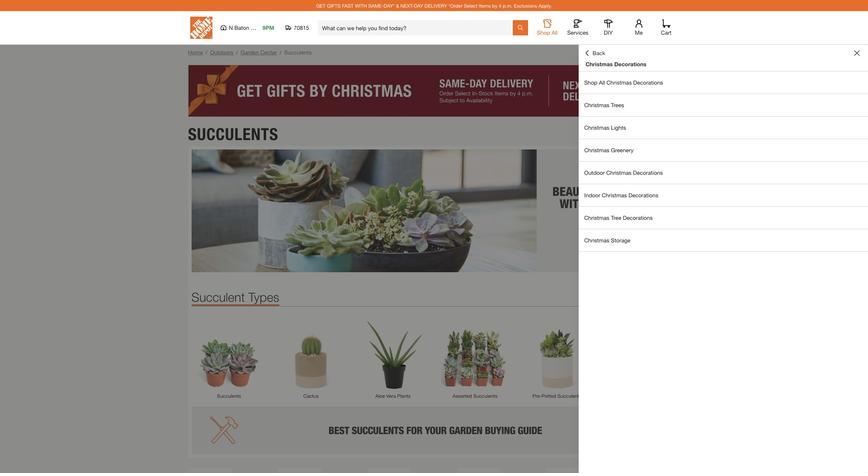 Task type: vqa. For each thing, say whether or not it's contained in the screenshot.
Lavish Looks Bathroom's Modern LINK
no



Task type: describe. For each thing, give the bounding box(es) containing it.
apply.
[[539, 3, 552, 8]]

services
[[568, 29, 589, 36]]

70815
[[294, 24, 309, 31]]

shop all button
[[537, 19, 559, 36]]

garden
[[241, 49, 259, 55]]

shop for shop all
[[537, 29, 551, 36]]

outdoor
[[585, 169, 605, 176]]

cart
[[662, 29, 672, 36]]

diy button
[[598, 19, 620, 36]]

christmas for christmas greenery
[[585, 147, 610, 153]]

pre-potted succulents
[[533, 393, 582, 399]]

indoor
[[585, 192, 601, 198]]

succulent types
[[192, 290, 280, 305]]

tree
[[612, 214, 622, 221]]

sponsored banner image
[[188, 65, 681, 117]]

3 / from the left
[[280, 50, 282, 55]]

pre-potted succulents image
[[520, 317, 595, 392]]

types
[[249, 290, 280, 305]]

greenery
[[612, 147, 634, 153]]

assorted
[[453, 393, 472, 399]]

decorations for christmas tree decorations
[[623, 214, 653, 221]]

cactus
[[304, 393, 319, 399]]

assorted succulents link
[[453, 393, 498, 399]]

christmas tree decorations
[[585, 214, 653, 221]]

center
[[261, 49, 277, 55]]

cart link
[[659, 19, 674, 36]]

garden center link
[[241, 49, 277, 55]]

plants
[[398, 393, 411, 399]]

home
[[188, 49, 203, 55]]

indoor christmas decorations link
[[579, 184, 869, 206]]

christmas down the christmas decorations
[[607, 79, 632, 86]]

shop all christmas decorations
[[585, 79, 664, 86]]

p.m.
[[503, 3, 513, 8]]

succulent
[[192, 290, 245, 305]]

1 / from the left
[[206, 50, 207, 55]]

christmas for christmas decorations
[[586, 61, 613, 67]]

lights
[[612, 124, 627, 131]]

decorations for outdoor christmas decorations
[[634, 169, 664, 176]]

outdoors
[[210, 49, 234, 55]]

services button
[[567, 19, 589, 36]]

cactus link
[[304, 393, 319, 399]]

1 horizontal spatial cactus image
[[551, 472, 587, 473]]

shop for shop all christmas decorations
[[585, 79, 598, 86]]

n
[[229, 24, 233, 31]]

items
[[479, 3, 491, 8]]

aloe vera plants link
[[376, 393, 411, 399]]

by
[[493, 3, 498, 8]]

potted
[[542, 393, 557, 399]]

storage
[[612, 237, 631, 243]]

n baton rouge
[[229, 24, 267, 31]]

home link
[[188, 49, 203, 55]]

shop all christmas decorations link
[[579, 71, 869, 94]]

christmas up indoor christmas decorations
[[607, 169, 632, 176]]

outdoor christmas decorations
[[585, 169, 664, 176]]

aloe vera plants
[[376, 393, 411, 399]]

exclusions
[[514, 3, 538, 8]]

diy
[[604, 29, 613, 36]]



Task type: locate. For each thing, give the bounding box(es) containing it.
drawer close image
[[855, 50, 861, 56]]

christmas inside 'link'
[[602, 192, 628, 198]]

christmas trees link
[[579, 94, 869, 116]]

christmas lights link
[[579, 117, 869, 139]]

with
[[355, 3, 367, 8]]

christmas left trees
[[585, 102, 610, 108]]

christmas for christmas storage
[[585, 237, 610, 243]]

christmas down "back"
[[586, 61, 613, 67]]

all for shop all christmas decorations
[[600, 79, 606, 86]]

0 horizontal spatial /
[[206, 50, 207, 55]]

2 / from the left
[[236, 50, 238, 55]]

succulents link
[[217, 393, 241, 399]]

christmas lights
[[585, 124, 627, 131]]

cactus image
[[274, 317, 349, 392], [551, 472, 587, 473]]

vera
[[387, 393, 396, 399]]

christmas up 'outdoor'
[[585, 147, 610, 153]]

christmas greenery link
[[579, 139, 869, 161]]

shop inside button
[[537, 29, 551, 36]]

/
[[206, 50, 207, 55], [236, 50, 238, 55], [280, 50, 282, 55]]

1 horizontal spatial /
[[236, 50, 238, 55]]

0 horizontal spatial all
[[552, 29, 558, 36]]

get
[[316, 3, 326, 8]]

1 horizontal spatial shop
[[585, 79, 598, 86]]

christmas right indoor
[[602, 192, 628, 198]]

back
[[593, 50, 606, 56]]

christmas trees
[[585, 102, 625, 108]]

christmas for christmas trees
[[585, 102, 610, 108]]

0 vertical spatial shop
[[537, 29, 551, 36]]

trees
[[612, 102, 625, 108]]

delivery
[[425, 3, 448, 8]]

menu
[[579, 71, 869, 252]]

/ left garden
[[236, 50, 238, 55]]

christmas left tree
[[585, 214, 610, 221]]

shop
[[537, 29, 551, 36], [585, 79, 598, 86]]

70815 button
[[286, 24, 310, 31]]

shop down apply.
[[537, 29, 551, 36]]

&
[[396, 3, 399, 8]]

day*
[[384, 3, 395, 8]]

the home depot logo image
[[190, 17, 212, 39]]

all
[[552, 29, 558, 36], [600, 79, 606, 86]]

best succulents for your garden buying guide image
[[192, 407, 677, 454]]

all up the "christmas trees"
[[600, 79, 606, 86]]

christmas decorations
[[586, 61, 647, 67]]

me button
[[628, 19, 651, 36]]

4
[[499, 3, 502, 8]]

0 horizontal spatial cactus image
[[274, 317, 349, 392]]

/ right center on the top of page
[[280, 50, 282, 55]]

outdoors link
[[210, 49, 234, 55]]

menu containing shop all christmas decorations
[[579, 71, 869, 252]]

decorations inside 'link'
[[629, 192, 659, 198]]

christmas inside "link"
[[585, 147, 610, 153]]

select
[[464, 3, 478, 8]]

next-
[[401, 3, 414, 8]]

christmas left lights
[[585, 124, 610, 131]]

*order
[[449, 3, 463, 8]]

beautify any space­ with succulents image
[[192, 149, 677, 272]]

decorations
[[615, 61, 647, 67], [634, 79, 664, 86], [634, 169, 664, 176], [629, 192, 659, 198], [623, 214, 653, 221]]

christmas tree decorations link
[[579, 207, 869, 229]]

christmas storage link
[[579, 229, 869, 251]]

/ right home link
[[206, 50, 207, 55]]

christmas greenery
[[585, 147, 634, 153]]

1 horizontal spatial all
[[600, 79, 606, 86]]

0 vertical spatial all
[[552, 29, 558, 36]]

decorations for indoor christmas decorations
[[629, 192, 659, 198]]

me
[[636, 29, 643, 36]]

all for shop all
[[552, 29, 558, 36]]

succulents image
[[192, 317, 267, 392]]

shop up the "christmas trees"
[[585, 79, 598, 86]]

indoor christmas decorations
[[585, 192, 659, 198]]

christmas
[[586, 61, 613, 67], [607, 79, 632, 86], [585, 102, 610, 108], [585, 124, 610, 131], [585, 147, 610, 153], [607, 169, 632, 176], [602, 192, 628, 198], [585, 214, 610, 221], [585, 237, 610, 243]]

christmas for christmas lights
[[585, 124, 610, 131]]

all inside button
[[552, 29, 558, 36]]

1 vertical spatial shop
[[585, 79, 598, 86]]

1 vertical spatial all
[[600, 79, 606, 86]]

0 horizontal spatial shop
[[537, 29, 551, 36]]

baton
[[235, 24, 249, 31]]

aloe
[[376, 393, 385, 399]]

all left services at right
[[552, 29, 558, 36]]

get gifts fast with same-day* & next-day delivery *order select items by 4 p.m. exclusions apply.
[[316, 3, 552, 8]]

home / outdoors / garden center / succulents
[[188, 49, 312, 55]]

shop all
[[537, 29, 558, 36]]

back button
[[585, 50, 606, 57]]

rouge
[[251, 24, 267, 31]]

same-
[[369, 3, 384, 8]]

christmas for christmas tree decorations
[[585, 214, 610, 221]]

day
[[414, 3, 424, 8]]

feedback link image
[[860, 117, 869, 155]]

outdoor christmas decorations link
[[579, 162, 869, 184]]

assorted succulents
[[453, 393, 498, 399]]

pre-
[[533, 393, 542, 399]]

gifts
[[327, 3, 341, 8]]

9pm
[[263, 24, 275, 31]]

succulents
[[284, 49, 312, 55], [188, 124, 279, 144], [217, 393, 241, 399], [474, 393, 498, 399], [558, 393, 582, 399]]

aloe vera plants image
[[356, 317, 431, 392]]

fast
[[342, 3, 354, 8]]

pre-potted succulents link
[[533, 393, 582, 399]]

assorted succulents image
[[438, 317, 513, 392]]

What can we help you find today? search field
[[322, 20, 513, 35]]

1 vertical spatial cactus image
[[551, 472, 587, 473]]

2 horizontal spatial /
[[280, 50, 282, 55]]

0 vertical spatial cactus image
[[274, 317, 349, 392]]

christmas storage
[[585, 237, 631, 243]]

christmas left storage on the right
[[585, 237, 610, 243]]



